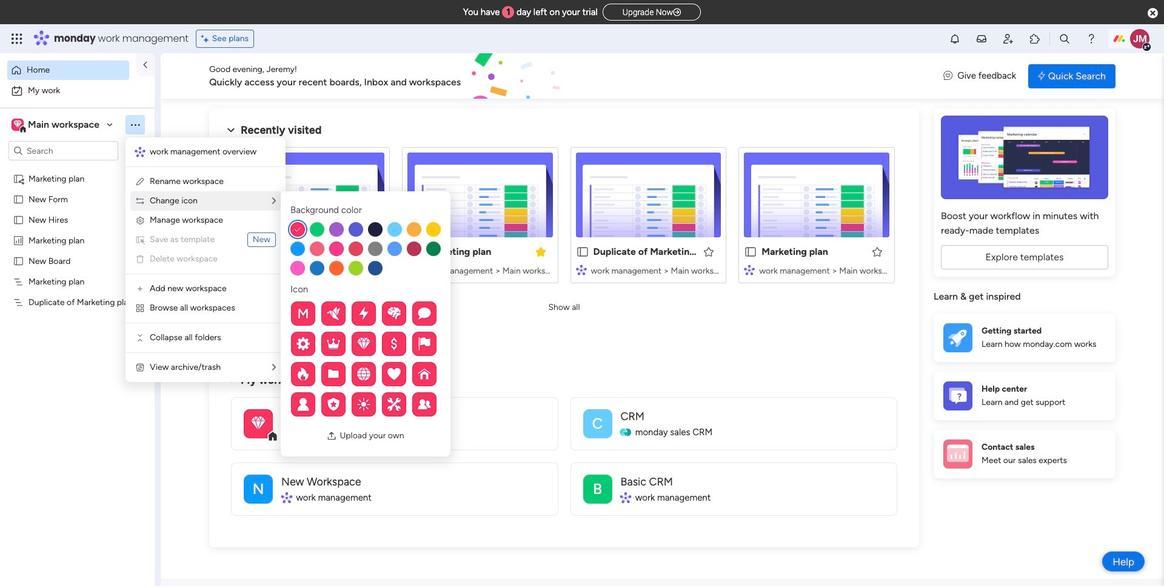 Task type: vqa. For each thing, say whether or not it's contained in the screenshot.
Close Update feed (Inbox) icon
no



Task type: describe. For each thing, give the bounding box(es) containing it.
workspace options image
[[129, 119, 141, 131]]

delete workspace image
[[135, 255, 145, 264]]

workspace selection element
[[12, 118, 101, 133]]

see plans image
[[201, 32, 212, 45]]

add new workspace image
[[135, 284, 145, 294]]

browse all workspaces image
[[135, 304, 145, 313]]

change icon image
[[135, 196, 145, 206]]

monday marketplace image
[[1029, 33, 1041, 45]]

help image
[[1085, 33, 1098, 45]]

select product image
[[11, 33, 23, 45]]

1 vertical spatial shareable board image
[[407, 246, 421, 259]]

1 component image from the left
[[239, 265, 250, 276]]

public board image inside quick search results list box
[[576, 246, 589, 259]]

1 add to favorites image from the left
[[703, 246, 715, 258]]

0 horizontal spatial shareable board image
[[13, 173, 24, 184]]

invite members image
[[1002, 33, 1014, 45]]

dapulse rightstroke image
[[673, 8, 681, 17]]

quick search results list box
[[224, 138, 905, 298]]

2 menu item from the top
[[135, 252, 276, 267]]

2 vertical spatial option
[[0, 168, 155, 170]]

1 menu item from the top
[[135, 233, 276, 247]]

close my workspaces image
[[224, 373, 238, 388]]

2 component image from the left
[[744, 265, 755, 276]]

0 horizontal spatial public board image
[[13, 255, 24, 267]]

list arrow image for "change icon"
[[272, 197, 276, 206]]

1 remove from favorites image from the left
[[366, 246, 378, 258]]

2 add to favorites image from the left
[[871, 246, 883, 258]]

contact sales element
[[934, 430, 1116, 479]]

0 horizontal spatial workspace image
[[13, 118, 22, 132]]



Task type: locate. For each thing, give the bounding box(es) containing it.
0 vertical spatial menu item
[[135, 233, 276, 247]]

collapse all folders image
[[135, 334, 145, 343]]

2 list arrow image from the top
[[272, 364, 276, 372]]

list arrow image
[[272, 197, 276, 206], [272, 364, 276, 372]]

0 horizontal spatial component image
[[239, 265, 250, 276]]

menu item
[[135, 233, 276, 247], [135, 252, 276, 267]]

component image
[[239, 265, 250, 276], [744, 265, 755, 276]]

rename workspace image
[[135, 177, 145, 187]]

1 horizontal spatial workspace image
[[583, 410, 612, 439]]

workspace image
[[13, 118, 22, 132], [583, 410, 612, 439]]

1 horizontal spatial shareable board image
[[407, 246, 421, 259]]

shareable board image
[[13, 173, 24, 184], [407, 246, 421, 259]]

templates image image
[[945, 116, 1105, 199]]

2 remove from favorites image from the left
[[535, 246, 547, 258]]

manage workspace image
[[135, 216, 145, 226]]

1 vertical spatial option
[[7, 81, 147, 101]]

update feed image
[[976, 33, 988, 45]]

list box
[[0, 166, 155, 476]]

1 horizontal spatial component image
[[744, 265, 755, 276]]

1 vertical spatial workspace image
[[583, 410, 612, 439]]

remove from favorites image
[[366, 246, 378, 258], [535, 246, 547, 258]]

menu
[[126, 138, 286, 383]]

0 vertical spatial option
[[7, 61, 129, 80]]

view archive/trash image
[[135, 363, 145, 373]]

public board image
[[13, 193, 24, 205], [13, 214, 24, 226], [239, 246, 252, 259], [744, 246, 758, 259]]

v2 user feedback image
[[944, 69, 953, 83]]

0 horizontal spatial add to favorites image
[[703, 246, 715, 258]]

0 element
[[346, 332, 361, 347]]

1 horizontal spatial remove from favorites image
[[535, 246, 547, 258]]

jeremy miller image
[[1130, 29, 1150, 49]]

list arrow image for view archive/trash icon
[[272, 364, 276, 372]]

public dashboard image
[[13, 235, 24, 246]]

0 horizontal spatial remove from favorites image
[[366, 246, 378, 258]]

1 list arrow image from the top
[[272, 197, 276, 206]]

0 vertical spatial shareable board image
[[13, 173, 24, 184]]

Search in workspace field
[[25, 144, 101, 158]]

0 vertical spatial workspace image
[[13, 118, 22, 132]]

option
[[7, 61, 129, 80], [7, 81, 147, 101], [0, 168, 155, 170]]

notifications image
[[949, 33, 961, 45]]

1 horizontal spatial add to favorites image
[[871, 246, 883, 258]]

1 vertical spatial list arrow image
[[272, 364, 276, 372]]

1 horizontal spatial public board image
[[576, 246, 589, 259]]

workspace image
[[12, 118, 24, 132], [244, 410, 273, 439], [251, 413, 265, 435], [244, 475, 273, 504], [583, 475, 612, 504]]

1 vertical spatial menu item
[[135, 252, 276, 267]]

close recently visited image
[[224, 123, 238, 138]]

service icon image
[[135, 235, 145, 245]]

add to favorites image
[[703, 246, 715, 258], [871, 246, 883, 258]]

getting started element
[[934, 314, 1116, 362]]

photo icon image
[[327, 432, 337, 441]]

v2 bolt switch image
[[1038, 69, 1045, 83]]

search everything image
[[1059, 33, 1071, 45]]

public board image
[[576, 246, 589, 259], [13, 255, 24, 267]]

help center element
[[934, 372, 1116, 421]]

dapulse close image
[[1148, 7, 1158, 19]]

0 vertical spatial list arrow image
[[272, 197, 276, 206]]



